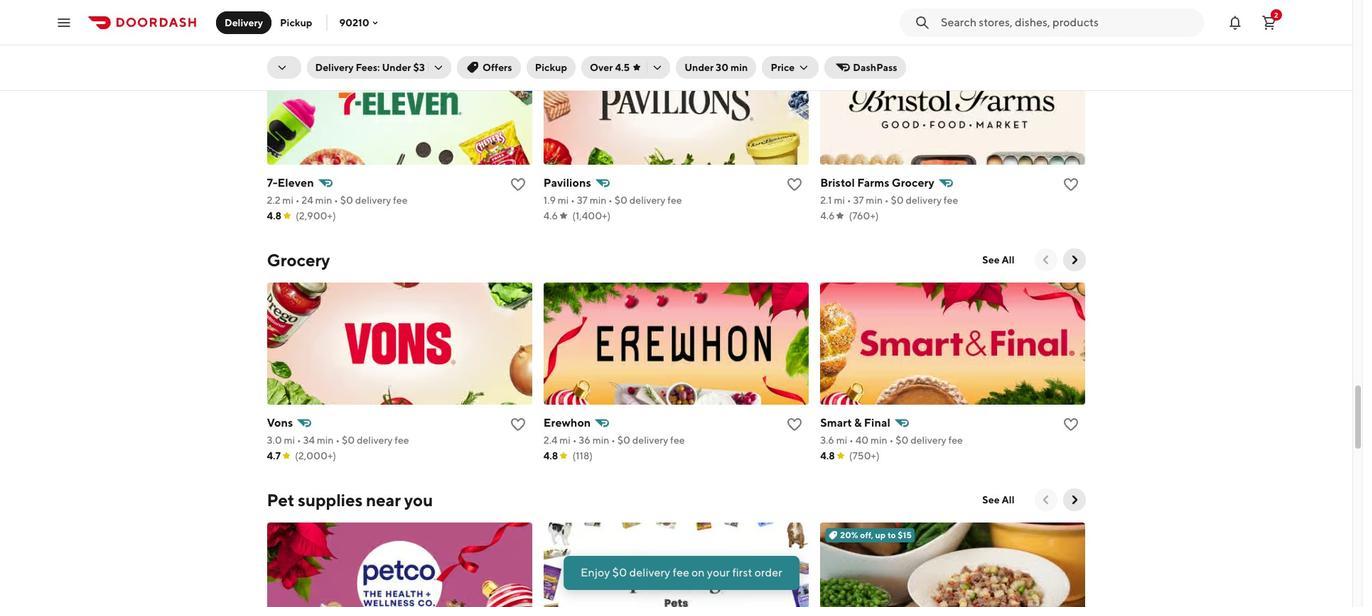 Task type: vqa. For each thing, say whether or not it's contained in the screenshot.
first Next button of carousel image
yes



Task type: describe. For each thing, give the bounding box(es) containing it.
grocery link
[[267, 249, 330, 272]]

next button of carousel image for grocery
[[1067, 253, 1081, 267]]

under 30 min
[[685, 62, 748, 73]]

enjoy
[[581, 567, 610, 580]]

4.6 for bristol farms grocery
[[820, 210, 835, 222]]

0 vertical spatial grocery
[[892, 176, 935, 190]]

$3
[[413, 62, 425, 73]]

click to add this store to your saved list image for farms
[[1063, 176, 1080, 193]]

fee for erewhon
[[670, 435, 685, 446]]

delivery for delivery fees: under $3
[[315, 62, 354, 73]]

min inside button
[[731, 62, 748, 73]]

delivery for smart & final
[[911, 435, 947, 446]]

3.0 mi • 34 min • $​0 delivery fee
[[267, 435, 409, 446]]

90210 button
[[339, 17, 381, 28]]

delivery fees: under $3
[[315, 62, 425, 73]]

• up '(2,900+)'
[[334, 195, 338, 206]]

see all link for near
[[974, 489, 1023, 512]]

(760+)
[[849, 210, 879, 222]]

under 30 min button
[[676, 56, 757, 79]]

1.9 mi • 37 min • $​0 delivery fee
[[544, 195, 682, 206]]

delivery for erewhon
[[632, 435, 668, 446]]

your
[[707, 567, 730, 580]]

quick essentials nearby link
[[267, 9, 452, 31]]

dashpass button
[[825, 56, 906, 79]]

$​0 for erewhon
[[618, 435, 630, 446]]

1 horizontal spatial pickup button
[[526, 56, 576, 79]]

pet supplies near you
[[267, 490, 433, 510]]

&
[[854, 417, 862, 430]]

40
[[856, 435, 869, 446]]

pavilions
[[544, 176, 591, 190]]

over 4.5
[[590, 62, 630, 73]]

delivery for bristol farms grocery
[[906, 195, 942, 206]]

7-
[[267, 176, 278, 190]]

2 see from the top
[[983, 254, 1000, 266]]

min for bristol farms grocery
[[866, 195, 883, 206]]

previous button of carousel image for pet supplies near you
[[1039, 493, 1053, 508]]

min for erewhon
[[593, 435, 609, 446]]

min for 7-eleven
[[315, 195, 332, 206]]

delivery button
[[216, 11, 272, 34]]

bristol farms grocery
[[820, 176, 935, 190]]

dashpass
[[853, 62, 897, 73]]

see for near
[[983, 495, 1000, 506]]

• up (2,000+)
[[336, 435, 340, 446]]

eleven
[[278, 176, 314, 190]]

click to add this store to your saved list image for vons
[[510, 417, 527, 434]]

previous button of carousel image
[[1039, 13, 1053, 27]]

• down final
[[890, 435, 894, 446]]

mi for vons
[[284, 435, 295, 446]]

min for smart & final
[[871, 435, 888, 446]]

3 items, open order cart image
[[1261, 14, 1278, 31]]

4.7
[[267, 451, 281, 462]]

mi for bristol farms grocery
[[834, 195, 845, 206]]

open menu image
[[55, 14, 73, 31]]

4.8 for smart & final
[[820, 451, 835, 462]]

1 vertical spatial grocery
[[267, 250, 330, 270]]

next button of carousel image for quick essentials nearby
[[1067, 13, 1081, 27]]

offers
[[483, 62, 512, 73]]

bristol
[[820, 176, 855, 190]]

• left 36
[[573, 435, 577, 446]]

fee for 7-eleven
[[393, 195, 408, 206]]

next button of carousel image
[[1067, 493, 1081, 508]]

supplies
[[298, 490, 363, 510]]

min for pavilions
[[590, 195, 607, 206]]

under inside button
[[685, 62, 714, 73]]

over 4.5 button
[[581, 56, 670, 79]]

90210
[[339, 17, 369, 28]]

farms
[[857, 176, 890, 190]]

fee for vons
[[395, 435, 409, 446]]

4.5
[[615, 62, 630, 73]]

mi for erewhon
[[560, 435, 571, 446]]

• down bristol
[[847, 195, 851, 206]]

order
[[755, 567, 783, 580]]

2 see all link from the top
[[974, 249, 1023, 272]]

36
[[579, 435, 591, 446]]

34
[[303, 435, 315, 446]]

click to add this store to your saved list image for pavilions
[[786, 176, 803, 193]]

see all for near
[[983, 495, 1015, 506]]

you
[[404, 490, 433, 510]]

all for nearby
[[1002, 14, 1015, 26]]

mi for pavilions
[[558, 195, 569, 206]]

(118)
[[572, 451, 593, 462]]

quick essentials nearby
[[267, 10, 452, 30]]



Task type: locate. For each thing, give the bounding box(es) containing it.
(2,000+)
[[295, 451, 336, 462]]

2 vertical spatial all
[[1002, 495, 1015, 506]]

all for near
[[1002, 495, 1015, 506]]

2 all from the top
[[1002, 254, 1015, 266]]

1 vertical spatial pickup button
[[526, 56, 576, 79]]

1 vertical spatial all
[[1002, 254, 1015, 266]]

1 vertical spatial see all link
[[974, 249, 1023, 272]]

30
[[716, 62, 729, 73]]

delivery
[[225, 17, 263, 28], [315, 62, 354, 73]]

$​0 for 7-eleven
[[340, 195, 353, 206]]

2.1 mi • 37 min • $​0 delivery fee
[[820, 195, 958, 206]]

min right 34
[[317, 435, 334, 446]]

1 4.6 from the left
[[544, 210, 558, 222]]

4.6
[[544, 210, 558, 222], [820, 210, 835, 222]]

2
[[1275, 10, 1279, 19]]

1 horizontal spatial grocery
[[892, 176, 935, 190]]

mi for 7-eleven
[[282, 195, 293, 206]]

0 horizontal spatial pickup button
[[272, 11, 321, 34]]

1 all from the top
[[1002, 14, 1015, 26]]

mi for smart & final
[[836, 435, 847, 446]]

3.6
[[820, 435, 834, 446]]

click to add this store to your saved list image
[[510, 176, 527, 193], [1063, 176, 1080, 193], [786, 417, 803, 434], [1063, 417, 1080, 434]]

1 37 from the left
[[577, 195, 588, 206]]

4.6 for pavilions
[[544, 210, 558, 222]]

1 see all from the top
[[983, 14, 1015, 26]]

grocery up 2.1 mi • 37 min • $​0 delivery fee on the top of the page
[[892, 176, 935, 190]]

pet supplies near you link
[[267, 489, 433, 512]]

2 4.6 from the left
[[820, 210, 835, 222]]

4.8 for 7-eleven
[[267, 210, 282, 222]]

previous button of carousel image
[[1039, 253, 1053, 267], [1039, 493, 1053, 508]]

0 vertical spatial pickup
[[280, 17, 312, 28]]

0 horizontal spatial delivery
[[225, 17, 263, 28]]

3 see all from the top
[[983, 495, 1015, 506]]

4.8
[[267, 210, 282, 222], [544, 451, 558, 462], [820, 451, 835, 462]]

mi right 1.9
[[558, 195, 569, 206]]

0 vertical spatial next button of carousel image
[[1067, 13, 1081, 27]]

mi right 3.6
[[836, 435, 847, 446]]

2 button
[[1255, 8, 1284, 37]]

3 see from the top
[[983, 495, 1000, 506]]

delivery left fees:
[[315, 62, 354, 73]]

previous button of carousel image for grocery
[[1039, 253, 1053, 267]]

mi right 2.4 on the bottom
[[560, 435, 571, 446]]

1 vertical spatial click to add this store to your saved list image
[[510, 417, 527, 434]]

click to add this store to your saved list image left bristol
[[786, 176, 803, 193]]

grocery
[[892, 176, 935, 190], [267, 250, 330, 270]]

• down "pavilions"
[[571, 195, 575, 206]]

• left the 24
[[295, 195, 300, 206]]

mi right 2.1 on the top of page
[[834, 195, 845, 206]]

• down "bristol farms grocery"
[[885, 195, 889, 206]]

Store search: begin typing to search for stores available on DoorDash text field
[[941, 15, 1196, 30]]

(1,400+)
[[572, 210, 611, 222]]

(750+)
[[849, 451, 880, 462]]

smart & final
[[820, 417, 891, 430]]

mi right 2.2
[[282, 195, 293, 206]]

4.8 down 2.2
[[267, 210, 282, 222]]

1 horizontal spatial 4.6
[[820, 210, 835, 222]]

price
[[771, 62, 795, 73]]

fee for smart & final
[[949, 435, 963, 446]]

1 previous button of carousel image from the top
[[1039, 253, 1053, 267]]

2 vertical spatial see all
[[983, 495, 1015, 506]]

delivery for pavilions
[[630, 195, 666, 206]]

min up (1,400+)
[[590, 195, 607, 206]]

see all link
[[974, 9, 1023, 31], [974, 249, 1023, 272], [974, 489, 1023, 512]]

0 vertical spatial pickup button
[[272, 11, 321, 34]]

4.6 down 1.9
[[544, 210, 558, 222]]

0 horizontal spatial 4.8
[[267, 210, 282, 222]]

click to add this store to your saved list image for &
[[1063, 417, 1080, 434]]

click to add this store to your saved list image left erewhon at the left bottom of the page
[[510, 417, 527, 434]]

2 next button of carousel image from the top
[[1067, 253, 1081, 267]]

1 vertical spatial pickup
[[535, 62, 567, 73]]

4.8 down 2.4 on the bottom
[[544, 451, 558, 462]]

mi right 3.0
[[284, 435, 295, 446]]

24
[[302, 195, 313, 206]]

min right the 24
[[315, 195, 332, 206]]

$​0
[[340, 195, 353, 206], [615, 195, 628, 206], [891, 195, 904, 206], [342, 435, 355, 446], [618, 435, 630, 446], [896, 435, 909, 446]]

0 horizontal spatial pickup
[[280, 17, 312, 28]]

37 for pavilions
[[577, 195, 588, 206]]

fee for pavilions
[[668, 195, 682, 206]]

next button of carousel image
[[1067, 13, 1081, 27], [1067, 253, 1081, 267]]

• up (1,400+)
[[609, 195, 613, 206]]

under left the 30
[[685, 62, 714, 73]]

see
[[983, 14, 1000, 26], [983, 254, 1000, 266], [983, 495, 1000, 506]]

2 see all from the top
[[983, 254, 1015, 266]]

0 vertical spatial previous button of carousel image
[[1039, 253, 1053, 267]]

0 vertical spatial all
[[1002, 14, 1015, 26]]

fee
[[393, 195, 408, 206], [668, 195, 682, 206], [944, 195, 958, 206], [395, 435, 409, 446], [670, 435, 685, 446], [949, 435, 963, 446], [673, 567, 689, 580]]

under
[[382, 62, 411, 73], [685, 62, 714, 73]]

0 vertical spatial see
[[983, 14, 1000, 26]]

min
[[731, 62, 748, 73], [315, 195, 332, 206], [590, 195, 607, 206], [866, 195, 883, 206], [317, 435, 334, 446], [593, 435, 609, 446], [871, 435, 888, 446]]

delivery for vons
[[357, 435, 393, 446]]

3.0
[[267, 435, 282, 446]]

delivery left quick
[[225, 17, 263, 28]]

final
[[864, 417, 891, 430]]

1 vertical spatial see all
[[983, 254, 1015, 266]]

delivery for delivery
[[225, 17, 263, 28]]

near
[[366, 490, 401, 510]]

0 vertical spatial see all link
[[974, 9, 1023, 31]]

4.8 for erewhon
[[544, 451, 558, 462]]

1 horizontal spatial delivery
[[315, 62, 354, 73]]

37 for bristol farms grocery
[[853, 195, 864, 206]]

1 horizontal spatial pickup
[[535, 62, 567, 73]]

notification bell image
[[1227, 14, 1244, 31]]

on
[[692, 567, 705, 580]]

pet
[[267, 490, 294, 510]]

37 up (1,400+)
[[577, 195, 588, 206]]

delivery
[[355, 195, 391, 206], [630, 195, 666, 206], [906, 195, 942, 206], [357, 435, 393, 446], [632, 435, 668, 446], [911, 435, 947, 446], [629, 567, 670, 580]]

1 under from the left
[[382, 62, 411, 73]]

2.1
[[820, 195, 832, 206]]

1 see from the top
[[983, 14, 1000, 26]]

delivery for 7-eleven
[[355, 195, 391, 206]]

37 up (760+)
[[853, 195, 864, 206]]

3 all from the top
[[1002, 495, 1015, 506]]

min down farms on the top right
[[866, 195, 883, 206]]

pickup button left 90210
[[272, 11, 321, 34]]

• left 40
[[849, 435, 854, 446]]

nearby
[[398, 10, 452, 30]]

(2,900+)
[[296, 210, 336, 222]]

1 see all link from the top
[[974, 9, 1023, 31]]

$​0 for vons
[[342, 435, 355, 446]]

7-eleven
[[267, 176, 314, 190]]

min right 36
[[593, 435, 609, 446]]

enjoy $0 delivery fee on your first order
[[581, 567, 783, 580]]

2.4 mi • 36 min • $​0 delivery fee
[[544, 435, 685, 446]]

min right 40
[[871, 435, 888, 446]]

see all for nearby
[[983, 14, 1015, 26]]

0 horizontal spatial grocery
[[267, 250, 330, 270]]

click to add this store to your saved list image for eleven
[[510, 176, 527, 193]]

0 horizontal spatial under
[[382, 62, 411, 73]]

2 vertical spatial see all link
[[974, 489, 1023, 512]]

first
[[732, 567, 752, 580]]

erewhon
[[544, 417, 591, 430]]

see for nearby
[[983, 14, 1000, 26]]

$​0 for pavilions
[[615, 195, 628, 206]]

1.9
[[544, 195, 556, 206]]

2 under from the left
[[685, 62, 714, 73]]

37
[[577, 195, 588, 206], [853, 195, 864, 206]]

1 vertical spatial see
[[983, 254, 1000, 266]]

fee for bristol farms grocery
[[944, 195, 958, 206]]

2 37 from the left
[[853, 195, 864, 206]]

0 horizontal spatial 37
[[577, 195, 588, 206]]

0 vertical spatial click to add this store to your saved list image
[[786, 176, 803, 193]]

pickup right delivery button
[[280, 17, 312, 28]]

4.6 down 2.1 on the top of page
[[820, 210, 835, 222]]

see all
[[983, 14, 1015, 26], [983, 254, 1015, 266], [983, 495, 1015, 506]]

4.8 down 3.6
[[820, 451, 835, 462]]

1 horizontal spatial under
[[685, 62, 714, 73]]

all
[[1002, 14, 1015, 26], [1002, 254, 1015, 266], [1002, 495, 1015, 506]]

over
[[590, 62, 613, 73]]

3 see all link from the top
[[974, 489, 1023, 512]]

1 horizontal spatial 4.8
[[544, 451, 558, 462]]

fees:
[[356, 62, 380, 73]]

$​0 for bristol farms grocery
[[891, 195, 904, 206]]

0 horizontal spatial click to add this store to your saved list image
[[510, 417, 527, 434]]

smart
[[820, 417, 852, 430]]

offers button
[[457, 56, 521, 79]]

2.2 mi • 24 min • $​0 delivery fee
[[267, 195, 408, 206]]

pickup left the 'over'
[[535, 62, 567, 73]]

3.6 mi • 40 min • $​0 delivery fee
[[820, 435, 963, 446]]

$​0 for smart & final
[[896, 435, 909, 446]]

1 vertical spatial previous button of carousel image
[[1039, 493, 1053, 508]]

pickup
[[280, 17, 312, 28], [535, 62, 567, 73]]

2.4
[[544, 435, 558, 446]]

under left $3
[[382, 62, 411, 73]]

pickup button left the 'over'
[[526, 56, 576, 79]]

grocery down '(2,900+)'
[[267, 250, 330, 270]]

2 vertical spatial see
[[983, 495, 1000, 506]]

price button
[[762, 56, 819, 79]]

$0
[[612, 567, 627, 580]]

mi
[[282, 195, 293, 206], [558, 195, 569, 206], [834, 195, 845, 206], [284, 435, 295, 446], [560, 435, 571, 446], [836, 435, 847, 446]]

see all link for nearby
[[974, 9, 1023, 31]]

click to add this store to your saved list image
[[786, 176, 803, 193], [510, 417, 527, 434]]

delivery inside button
[[225, 17, 263, 28]]

0 vertical spatial see all
[[983, 14, 1015, 26]]

2 horizontal spatial 4.8
[[820, 451, 835, 462]]

• left 34
[[297, 435, 301, 446]]

1 vertical spatial next button of carousel image
[[1067, 253, 1081, 267]]

•
[[295, 195, 300, 206], [334, 195, 338, 206], [571, 195, 575, 206], [609, 195, 613, 206], [847, 195, 851, 206], [885, 195, 889, 206], [297, 435, 301, 446], [336, 435, 340, 446], [573, 435, 577, 446], [611, 435, 616, 446], [849, 435, 854, 446], [890, 435, 894, 446]]

1 vertical spatial delivery
[[315, 62, 354, 73]]

min for vons
[[317, 435, 334, 446]]

min right the 30
[[731, 62, 748, 73]]

quick
[[267, 10, 314, 30]]

pickup button
[[272, 11, 321, 34], [526, 56, 576, 79]]

1 next button of carousel image from the top
[[1067, 13, 1081, 27]]

1 horizontal spatial click to add this store to your saved list image
[[786, 176, 803, 193]]

vons
[[267, 417, 293, 430]]

2.2
[[267, 195, 280, 206]]

• right 36
[[611, 435, 616, 446]]

essentials
[[318, 10, 395, 30]]

0 horizontal spatial 4.6
[[544, 210, 558, 222]]

2 previous button of carousel image from the top
[[1039, 493, 1053, 508]]

0 vertical spatial delivery
[[225, 17, 263, 28]]

1 horizontal spatial 37
[[853, 195, 864, 206]]



